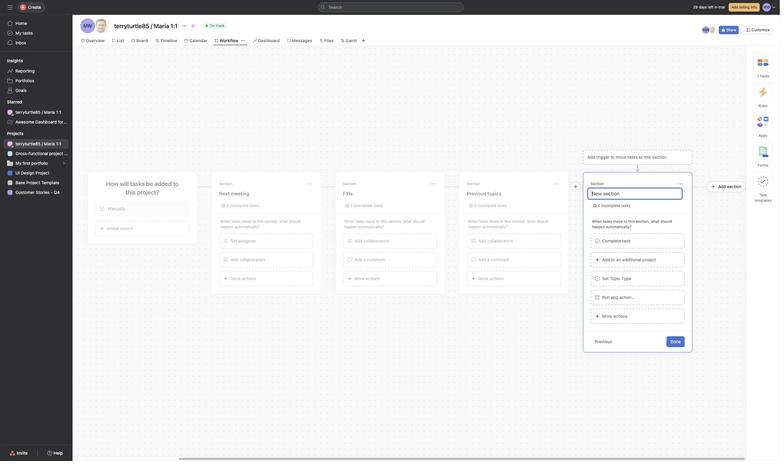 Task type: locate. For each thing, give the bounding box(es) containing it.
1 terryturtle85 / maria 1:1 from the top
[[15, 110, 61, 115]]

this inside dropdown button
[[644, 155, 651, 160]]

2 comment from the left
[[491, 257, 509, 262]]

0 incomplete tasks for complete
[[598, 203, 630, 208]]

0 horizontal spatial tt
[[98, 23, 104, 29]]

topics
[[488, 191, 501, 196]]

forms
[[758, 163, 769, 168]]

set assignee
[[231, 238, 256, 243]]

1 add a comment from the left
[[355, 257, 385, 262]]

1 horizontal spatial set
[[602, 276, 609, 281]]

0 horizontal spatial project
[[49, 151, 63, 156]]

what
[[279, 219, 288, 224], [403, 219, 412, 224], [527, 219, 536, 224], [651, 219, 659, 224]]

3 what from the left
[[527, 219, 536, 224]]

3
[[350, 203, 353, 208]]

0 vertical spatial terryturtle85
[[15, 110, 41, 115]]

0 horizontal spatial add a comment button
[[343, 252, 437, 267]]

1:1 up for
[[56, 110, 61, 115]]

this for previous topics
[[505, 219, 511, 224]]

when for next meeting
[[220, 219, 230, 224]]

set left topic
[[602, 276, 609, 281]]

0 vertical spatial my
[[15, 30, 21, 36]]

0 incomplete tasks down the topics
[[474, 203, 507, 208]]

tasks down new section text field
[[621, 203, 630, 208]]

terryturtle85 inside starred element
[[15, 110, 41, 115]]

2 section from the left
[[343, 182, 356, 186]]

1 vertical spatial dashboard
[[35, 119, 57, 124]]

topic
[[610, 276, 621, 281]]

section, up complete task button
[[636, 219, 650, 224]]

terryturtle85 / maria 1:1 up awesome dashboard for new project link
[[15, 110, 61, 115]]

tasks right trigger
[[627, 155, 638, 160]]

4 should from the left
[[660, 219, 672, 224]]

gantt link
[[341, 37, 357, 44]]

0 horizontal spatial section
[[652, 155, 667, 160]]

3 happen from the left
[[468, 225, 481, 229]]

1 comment from the left
[[367, 257, 385, 262]]

1:1 for for
[[56, 110, 61, 115]]

done button
[[667, 336, 685, 347]]

to inside button
[[611, 257, 615, 262]]

1 section from the left
[[219, 182, 232, 186]]

a
[[364, 257, 366, 262], [487, 257, 490, 262]]

search list box
[[318, 2, 464, 12]]

2 terryturtle85 / maria 1:1 link from the top
[[3, 139, 69, 149]]

add collaborators button for previous topics
[[467, 233, 561, 249]]

1 1:1 from the top
[[56, 110, 61, 115]]

complete task
[[602, 238, 631, 243]]

section for previous topics
[[467, 182, 480, 186]]

2 add a comment button from the left
[[467, 252, 561, 267]]

portfolios
[[15, 78, 34, 83]]

trial
[[719, 5, 725, 9]]

customer
[[15, 190, 35, 195]]

add collaborators button
[[343, 233, 437, 249], [467, 233, 561, 249], [219, 252, 313, 267]]

q4
[[54, 190, 60, 195]]

awesome
[[15, 119, 34, 124]]

1 horizontal spatial 0 incomplete tasks
[[598, 203, 630, 208]]

0 vertical spatial section
[[652, 155, 667, 160]]

projects
[[7, 131, 23, 136]]

incomplete for fyis
[[354, 203, 373, 208]]

terryturtle85 for cross-
[[15, 141, 41, 146]]

1 vertical spatial 1:1
[[56, 141, 61, 146]]

2 0 from the left
[[598, 203, 600, 208]]

0 vertical spatial maria
[[44, 110, 55, 115]]

2 what from the left
[[403, 219, 412, 224]]

run app action… button
[[591, 290, 685, 305]]

insights element
[[0, 55, 73, 97]]

previous down more
[[595, 339, 612, 344]]

2 my from the top
[[15, 161, 21, 166]]

section inside add trigger to move tasks to this section dropdown button
[[652, 155, 667, 160]]

1 incomplete from the left
[[230, 203, 249, 208]]

2 0 incomplete tasks from the left
[[598, 203, 630, 208]]

more section actions image
[[678, 182, 683, 186]]

incomplete right 3
[[354, 203, 373, 208]]

incomplete for previous topics
[[477, 203, 496, 208]]

1 should from the left
[[289, 219, 301, 224]]

section
[[219, 182, 232, 186], [343, 182, 356, 186], [467, 182, 480, 186], [591, 182, 604, 186]]

4 when tasks move to this section, what should happen automatically? from the left
[[592, 219, 672, 229]]

section, for previous topics
[[512, 219, 526, 224]]

add a comment for previous topics
[[478, 257, 509, 262]]

terryturtle85 / maria 1:1 link up awesome
[[3, 107, 69, 117]]

1 horizontal spatial add a comment button
[[467, 252, 561, 267]]

3 automatically? from the left
[[482, 225, 508, 229]]

add collaborators for fyis
[[355, 238, 389, 243]]

inbox
[[15, 40, 26, 45]]

move down the topics
[[490, 219, 499, 224]]

2 horizontal spatial collaborators
[[487, 238, 513, 243]]

tt left share button
[[710, 28, 714, 32]]

automatically? for previous topics
[[482, 225, 508, 229]]

add trigger to move tasks to this section
[[587, 155, 667, 160]]

move down the 4 incomplete tasks
[[242, 219, 251, 224]]

/ for dashboard
[[42, 110, 43, 115]]

1 vertical spatial /
[[42, 141, 43, 146]]

automatically?
[[234, 225, 260, 229], [358, 225, 384, 229], [482, 225, 508, 229], [606, 225, 632, 229]]

1 automatically? from the left
[[234, 225, 260, 229]]

move right trigger
[[616, 155, 626, 160]]

incomplete right 4
[[230, 203, 249, 208]]

section, up set assignee button
[[264, 219, 278, 224]]

happen for previous topics
[[468, 225, 481, 229]]

create button
[[18, 2, 45, 12]]

1 my from the top
[[15, 30, 21, 36]]

4 when from the left
[[592, 219, 602, 224]]

happen for next meeting
[[220, 225, 233, 229]]

0 horizontal spatial comment
[[367, 257, 385, 262]]

2 section, from the left
[[388, 219, 402, 224]]

see details, my first portfolio image
[[62, 161, 66, 165]]

ui
[[15, 170, 20, 175]]

add collaborators for previous topics
[[478, 238, 513, 243]]

0 horizontal spatial add a comment
[[355, 257, 385, 262]]

terryturtle85 / maria 1:1 inside starred element
[[15, 110, 61, 115]]

section, down fyis button on the top of page
[[388, 219, 402, 224]]

3 section, from the left
[[512, 219, 526, 224]]

2 horizontal spatial add collaborators
[[478, 238, 513, 243]]

section for next meeting
[[219, 182, 232, 186]]

/ inside starred element
[[42, 110, 43, 115]]

-
[[51, 190, 53, 195]]

1:1 for project
[[56, 141, 61, 146]]

project right new
[[74, 119, 88, 124]]

new
[[64, 119, 73, 124]]

/ up the cross-functional project plan
[[42, 141, 43, 146]]

1 add a comment button from the left
[[343, 252, 437, 267]]

my for my first portfolio
[[15, 161, 21, 166]]

0 vertical spatial dashboard
[[258, 38, 280, 43]]

/ up awesome dashboard for new project link
[[42, 110, 43, 115]]

1 a from the left
[[364, 257, 366, 262]]

0 vertical spatial project
[[49, 151, 63, 156]]

1 terryturtle85 from the top
[[15, 110, 41, 115]]

1 vertical spatial previous
[[595, 339, 612, 344]]

mw up overview link
[[83, 23, 92, 29]]

0 vertical spatial project
[[74, 119, 88, 124]]

1 horizontal spatial a
[[487, 257, 490, 262]]

tasks down previous topics
[[479, 219, 489, 224]]

terryturtle85 / maria 1:1 link inside the projects element
[[3, 139, 69, 149]]

action…
[[620, 295, 635, 300]]

my tasks
[[15, 30, 33, 36]]

0 vertical spatial 1:1
[[56, 110, 61, 115]]

collaborators for fyis
[[364, 238, 389, 243]]

terryturtle85 / maria 1:1 up the functional
[[15, 141, 61, 146]]

ui design project link
[[3, 168, 69, 178]]

base project template
[[15, 180, 59, 185]]

29 days left in trial
[[693, 5, 725, 9]]

1 vertical spatial terryturtle85 / maria 1:1 link
[[3, 139, 69, 149]]

tab actions image
[[241, 39, 245, 42]]

previous left the topics
[[467, 191, 486, 196]]

1 vertical spatial project
[[643, 257, 656, 262]]

3 incomplete from the left
[[477, 203, 496, 208]]

maria up awesome dashboard for new project
[[44, 110, 55, 115]]

customize
[[752, 28, 770, 32]]

2 incomplete from the left
[[354, 203, 373, 208]]

1 vertical spatial set
[[602, 276, 609, 281]]

1 0 from the left
[[474, 203, 476, 208]]

terryturtle85 / maria 1:1 for dashboard
[[15, 110, 61, 115]]

collaborators
[[364, 238, 389, 243], [487, 238, 513, 243], [240, 257, 265, 262]]

4 section from the left
[[591, 182, 604, 186]]

0 horizontal spatial previous
[[467, 191, 486, 196]]

incomplete down new section text field
[[601, 203, 620, 208]]

board link
[[131, 37, 148, 44]]

1 maria from the top
[[44, 110, 55, 115]]

4 incomplete from the left
[[601, 203, 620, 208]]

0 horizontal spatial dashboard
[[35, 119, 57, 124]]

tasks up complete
[[603, 219, 612, 224]]

3 when tasks move to this section, what should happen automatically? from the left
[[468, 219, 548, 229]]

gantt
[[346, 38, 357, 43]]

2 terryturtle85 / maria 1:1 from the top
[[15, 141, 61, 146]]

maria inside the projects element
[[44, 141, 55, 146]]

task
[[622, 238, 631, 243]]

1 horizontal spatial project
[[643, 257, 656, 262]]

section up previous topics
[[467, 182, 480, 186]]

ui design project
[[15, 170, 49, 175]]

left
[[708, 5, 714, 9]]

dashboard right tab actions image
[[258, 38, 280, 43]]

what for previous topics
[[527, 219, 536, 224]]

1 horizontal spatial collaborators
[[364, 238, 389, 243]]

2 / from the top
[[42, 141, 43, 146]]

project down portfolio
[[36, 170, 49, 175]]

set inside dropdown button
[[602, 276, 609, 281]]

section down trigger
[[591, 182, 604, 186]]

help
[[54, 450, 63, 456]]

1 horizontal spatial tt
[[710, 28, 714, 32]]

terryturtle85 up cross-
[[15, 141, 41, 146]]

in
[[715, 5, 718, 9]]

maria for functional
[[44, 141, 55, 146]]

2 happen from the left
[[344, 225, 357, 229]]

0 vertical spatial terryturtle85 / maria 1:1
[[15, 110, 61, 115]]

/ for functional
[[42, 141, 43, 146]]

add a comment button for fyis
[[343, 252, 437, 267]]

3 section from the left
[[467, 182, 480, 186]]

4
[[226, 203, 229, 208]]

1 / from the top
[[42, 110, 43, 115]]

set for set assignee
[[231, 238, 237, 243]]

1 horizontal spatial add collaborators
[[355, 238, 389, 243]]

1 horizontal spatial previous
[[595, 339, 612, 344]]

automatically? for fyis
[[358, 225, 384, 229]]

0 vertical spatial /
[[42, 110, 43, 115]]

customize button
[[744, 26, 773, 34]]

project inside button
[[643, 257, 656, 262]]

meeting
[[231, 191, 249, 196]]

None text field
[[113, 20, 179, 31]]

2 automatically? from the left
[[358, 225, 384, 229]]

0 incomplete tasks down new section text field
[[598, 203, 630, 208]]

tasks down 3 incomplete tasks
[[355, 219, 365, 224]]

cross-
[[15, 151, 29, 156]]

my for my tasks
[[15, 30, 21, 36]]

maria up the cross-functional project plan
[[44, 141, 55, 146]]

1 vertical spatial terryturtle85
[[15, 141, 41, 146]]

0 horizontal spatial collaborators
[[240, 257, 265, 262]]

1 horizontal spatial comment
[[491, 257, 509, 262]]

0 vertical spatial previous
[[467, 191, 486, 196]]

remove from starred image
[[191, 23, 196, 28]]

project right "additional"
[[643, 257, 656, 262]]

tasks down home
[[23, 30, 33, 36]]

1 horizontal spatial add collaborators button
[[343, 233, 437, 249]]

1 0 incomplete tasks from the left
[[474, 203, 507, 208]]

0 horizontal spatial 0 incomplete tasks
[[474, 203, 507, 208]]

0 horizontal spatial 0
[[474, 203, 476, 208]]

what for next meeting
[[279, 219, 288, 224]]

2 a from the left
[[487, 257, 490, 262]]

1 vertical spatial maria
[[44, 141, 55, 146]]

terryturtle85 inside the projects element
[[15, 141, 41, 146]]

0 vertical spatial terryturtle85 / maria 1:1 link
[[3, 107, 69, 117]]

1 when from the left
[[220, 219, 230, 224]]

my first portfolio
[[15, 161, 48, 166]]

section, down previous topics button
[[512, 219, 526, 224]]

set
[[231, 238, 237, 243], [602, 276, 609, 281]]

add tab image
[[361, 38, 366, 43]]

fields
[[760, 74, 769, 78]]

list link
[[112, 37, 124, 44]]

2 should from the left
[[413, 219, 425, 224]]

starred button
[[0, 99, 22, 105]]

collaborators for previous topics
[[487, 238, 513, 243]]

goals
[[15, 88, 27, 93]]

terryturtle85 / maria 1:1 link up the functional
[[3, 139, 69, 149]]

2 when from the left
[[344, 219, 354, 224]]

section up next
[[219, 182, 232, 186]]

3 should from the left
[[537, 219, 548, 224]]

4 what from the left
[[651, 219, 659, 224]]

1:1 inside the projects element
[[56, 141, 61, 146]]

timeline link
[[155, 37, 177, 44]]

1:1 inside starred element
[[56, 110, 61, 115]]

messages
[[292, 38, 312, 43]]

plan
[[64, 151, 73, 156]]

3 when from the left
[[468, 219, 478, 224]]

next meeting button
[[219, 188, 313, 199]]

1 when tasks move to this section, what should happen automatically? from the left
[[220, 219, 301, 229]]

0 horizontal spatial a
[[364, 257, 366, 262]]

mw
[[83, 23, 92, 29], [703, 28, 709, 32]]

tasks down the 4 incomplete tasks
[[231, 219, 241, 224]]

my left first
[[15, 161, 21, 166]]

section up fyis
[[343, 182, 356, 186]]

my up inbox
[[15, 30, 21, 36]]

move down 3 incomplete tasks
[[366, 219, 375, 224]]

1 vertical spatial my
[[15, 161, 21, 166]]

previous
[[467, 191, 486, 196], [595, 339, 612, 344]]

1:1 up the cross-functional project plan
[[56, 141, 61, 146]]

terryturtle85 / maria 1:1 for functional
[[15, 141, 61, 146]]

terryturtle85 / maria 1:1 link
[[3, 107, 69, 117], [3, 139, 69, 149]]

1 horizontal spatial 0
[[598, 203, 600, 208]]

2 1:1 from the top
[[56, 141, 61, 146]]

overview link
[[81, 37, 105, 44]]

an
[[616, 257, 621, 262]]

incomplete down previous topics
[[477, 203, 496, 208]]

stories
[[36, 190, 49, 195]]

set left assignee
[[231, 238, 237, 243]]

project down ui design project
[[26, 180, 40, 185]]

1 vertical spatial terryturtle85 / maria 1:1
[[15, 141, 61, 146]]

automatically? for next meeting
[[234, 225, 260, 229]]

1 happen from the left
[[220, 225, 233, 229]]

tt
[[98, 23, 104, 29], [710, 28, 714, 32]]

1 horizontal spatial add a comment
[[478, 257, 509, 262]]

/ inside the projects element
[[42, 141, 43, 146]]

should for fyis
[[413, 219, 425, 224]]

1 horizontal spatial section
[[727, 184, 742, 189]]

2 terryturtle85 from the top
[[15, 141, 41, 146]]

maria inside starred element
[[44, 110, 55, 115]]

tt up the overview
[[98, 23, 104, 29]]

2 maria from the top
[[44, 141, 55, 146]]

this for fyis
[[381, 219, 387, 224]]

templates
[[755, 198, 772, 203]]

messages link
[[287, 37, 312, 44]]

add collaborators button for fyis
[[343, 233, 437, 249]]

0
[[474, 203, 476, 208], [598, 203, 600, 208]]

add section button
[[707, 181, 745, 192]]

calendar
[[189, 38, 207, 43]]

project left the plan
[[49, 151, 63, 156]]

0 vertical spatial set
[[231, 238, 237, 243]]

on track button
[[200, 22, 230, 30]]

1 horizontal spatial dashboard
[[258, 38, 280, 43]]

0 horizontal spatial set
[[231, 238, 237, 243]]

my inside the projects element
[[15, 161, 21, 166]]

2 add a comment from the left
[[478, 257, 509, 262]]

workflow link
[[215, 37, 238, 44]]

this
[[644, 155, 651, 160], [257, 219, 263, 224], [381, 219, 387, 224], [505, 219, 511, 224], [628, 219, 635, 224]]

my inside "link"
[[15, 30, 21, 36]]

terryturtle85 up awesome
[[15, 110, 41, 115]]

mw left share button
[[703, 28, 709, 32]]

add to an additional project
[[602, 257, 656, 262]]

should
[[289, 219, 301, 224], [413, 219, 425, 224], [537, 219, 548, 224], [660, 219, 672, 224]]

project inside starred element
[[74, 119, 88, 124]]

2 when tasks move to this section, what should happen automatically? from the left
[[344, 219, 425, 229]]

my
[[15, 30, 21, 36], [15, 161, 21, 166]]

rules
[[758, 104, 768, 108]]

1 terryturtle85 / maria 1:1 link from the top
[[3, 107, 69, 117]]

terryturtle85 for awesome
[[15, 110, 41, 115]]

when tasks move to this section, what should happen automatically? for next meeting
[[220, 219, 301, 229]]

1 section, from the left
[[264, 219, 278, 224]]

inbox link
[[3, 38, 69, 48]]

when
[[220, 219, 230, 224], [344, 219, 354, 224], [468, 219, 478, 224], [592, 219, 602, 224]]

starred element
[[0, 97, 88, 128]]

when for fyis
[[344, 219, 354, 224]]

incomplete for next meeting
[[230, 203, 249, 208]]

2 horizontal spatial add collaborators button
[[467, 233, 561, 249]]

first
[[23, 161, 30, 166]]

on
[[210, 23, 215, 28]]

when tasks move to this section, what should happen automatically? for fyis
[[344, 219, 425, 229]]

dashboard left for
[[35, 119, 57, 124]]

1 vertical spatial section
[[727, 184, 742, 189]]

add
[[732, 5, 738, 9], [587, 155, 595, 160], [718, 184, 726, 189], [355, 238, 362, 243], [478, 238, 486, 243], [231, 257, 239, 262], [355, 257, 362, 262], [478, 257, 486, 262], [602, 257, 610, 262]]

app
[[611, 295, 618, 300]]

customer stories - q4 link
[[3, 188, 69, 197]]

set inside button
[[231, 238, 237, 243]]

1 what from the left
[[279, 219, 288, 224]]

terryturtle85 / maria 1:1 link inside starred element
[[3, 107, 69, 117]]

terryturtle85 / maria 1:1 inside the projects element
[[15, 141, 61, 146]]



Task type: vqa. For each thing, say whether or not it's contained in the screenshot.
second Add a comment from the right
yes



Task type: describe. For each thing, give the bounding box(es) containing it.
help button
[[43, 448, 67, 459]]

0 for add collaborators
[[474, 203, 476, 208]]

when for previous topics
[[468, 219, 478, 224]]

0 horizontal spatial mw
[[83, 23, 92, 29]]

should for previous topics
[[537, 219, 548, 224]]

run app action…
[[602, 295, 635, 300]]

billing
[[739, 5, 750, 9]]

this for next meeting
[[257, 219, 263, 224]]

1 vertical spatial project
[[36, 170, 49, 175]]

maria for dashboard
[[44, 110, 55, 115]]

more actions button
[[591, 309, 685, 324]]

0 incomplete tasks for add
[[474, 203, 507, 208]]

a for previous topics
[[487, 257, 490, 262]]

assignee
[[238, 238, 256, 243]]

my tasks link
[[3, 28, 69, 38]]

home link
[[3, 19, 69, 28]]

search
[[328, 5, 342, 10]]

cross-functional project plan
[[15, 151, 73, 156]]

cross-functional project plan link
[[3, 149, 73, 158]]

should for next meeting
[[289, 219, 301, 224]]

tasks inside "link"
[[23, 30, 33, 36]]

previous button
[[591, 336, 616, 347]]

comment for fyis
[[367, 257, 385, 262]]

overview
[[86, 38, 105, 43]]

4 automatically? from the left
[[606, 225, 632, 229]]

invite
[[17, 450, 28, 456]]

more actions
[[602, 314, 628, 319]]

my first portfolio link
[[3, 158, 69, 168]]

4 incomplete tasks
[[226, 203, 259, 208]]

additional
[[622, 257, 641, 262]]

set for set topic type
[[602, 276, 609, 281]]

template
[[41, 180, 59, 185]]

4 happen from the left
[[592, 225, 605, 229]]

home
[[15, 21, 27, 26]]

info
[[751, 5, 757, 9]]

terryturtle85 / maria 1:1 link for dashboard
[[3, 107, 69, 117]]

add billing info
[[732, 5, 757, 9]]

section, for next meeting
[[264, 219, 278, 224]]

when tasks move to this section, what should happen automatically? for previous topics
[[468, 219, 548, 229]]

a for fyis
[[364, 257, 366, 262]]

0 for complete task
[[598, 203, 600, 208]]

show options image
[[182, 23, 187, 28]]

section, for fyis
[[388, 219, 402, 224]]

base project template link
[[3, 178, 69, 188]]

1 horizontal spatial mw
[[703, 28, 709, 32]]

add billing info button
[[729, 3, 760, 12]]

add a comment button for previous topics
[[467, 252, 561, 267]]

projects button
[[0, 131, 23, 137]]

29
[[693, 5, 698, 9]]

design
[[21, 170, 34, 175]]

terryturtle85 / maria 1:1 link for functional
[[3, 139, 69, 149]]

previous for previous
[[595, 339, 612, 344]]

add inside dropdown button
[[587, 155, 595, 160]]

complete task button
[[591, 233, 685, 249]]

on track
[[210, 23, 225, 28]]

list
[[117, 38, 124, 43]]

move up complete task
[[613, 219, 623, 224]]

board
[[136, 38, 148, 43]]

dashboard link
[[253, 37, 280, 44]]

tasks down next meeting button
[[250, 203, 259, 208]]

2
[[757, 74, 759, 78]]

workflow
[[220, 38, 238, 43]]

move for fyis
[[366, 219, 375, 224]]

share button
[[719, 26, 739, 34]]

0 horizontal spatial add collaborators
[[231, 257, 265, 262]]

goals link
[[3, 86, 69, 95]]

more
[[602, 314, 612, 319]]

task
[[759, 193, 767, 197]]

tasks inside dropdown button
[[627, 155, 638, 160]]

2 vertical spatial project
[[26, 180, 40, 185]]

apps
[[759, 133, 768, 138]]

comment for previous topics
[[491, 257, 509, 262]]

previous for previous topics
[[467, 191, 486, 196]]

for
[[58, 119, 63, 124]]

move for next meeting
[[242, 219, 251, 224]]

search button
[[318, 2, 464, 12]]

customer stories - q4
[[15, 190, 60, 195]]

timeline
[[160, 38, 177, 43]]

awesome dashboard for new project link
[[3, 117, 88, 127]]

awesome dashboard for new project
[[15, 119, 88, 124]]

done
[[671, 339, 681, 344]]

complete
[[602, 238, 621, 243]]

move inside add trigger to move tasks to this section dropdown button
[[616, 155, 626, 160]]

global element
[[0, 15, 73, 51]]

previous topics
[[467, 191, 501, 196]]

portfolio
[[31, 161, 48, 166]]

tasks down the topics
[[497, 203, 507, 208]]

add trigger to move tasks to this section button
[[583, 150, 692, 165]]

move for previous topics
[[490, 219, 499, 224]]

insights
[[7, 58, 23, 63]]

actions
[[613, 314, 628, 319]]

share
[[726, 28, 736, 32]]

what for fyis
[[403, 219, 412, 224]]

3 incomplete tasks
[[350, 203, 383, 208]]

projects element
[[0, 128, 73, 199]]

happen for fyis
[[344, 225, 357, 229]]

insights button
[[0, 58, 23, 64]]

add a comment for fyis
[[355, 257, 385, 262]]

section inside the add section button
[[727, 184, 742, 189]]

add to an additional project button
[[591, 252, 685, 267]]

New section text field
[[588, 188, 682, 199]]

add section
[[718, 184, 742, 189]]

invite button
[[5, 448, 32, 459]]

section for fyis
[[343, 182, 356, 186]]

type
[[622, 276, 631, 281]]

hide sidebar image
[[8, 5, 12, 10]]

files link
[[319, 37, 334, 44]]

functional
[[29, 151, 48, 156]]

4 section, from the left
[[636, 219, 650, 224]]

dashboard inside starred element
[[35, 119, 57, 124]]

2 fields
[[757, 74, 769, 78]]

calendar link
[[185, 37, 207, 44]]

starred
[[7, 99, 22, 104]]

track
[[216, 23, 225, 28]]

0 horizontal spatial add collaborators button
[[219, 252, 313, 267]]

tasks down fyis button on the top of page
[[374, 203, 383, 208]]

run
[[602, 295, 610, 300]]

fyis button
[[343, 188, 437, 199]]



